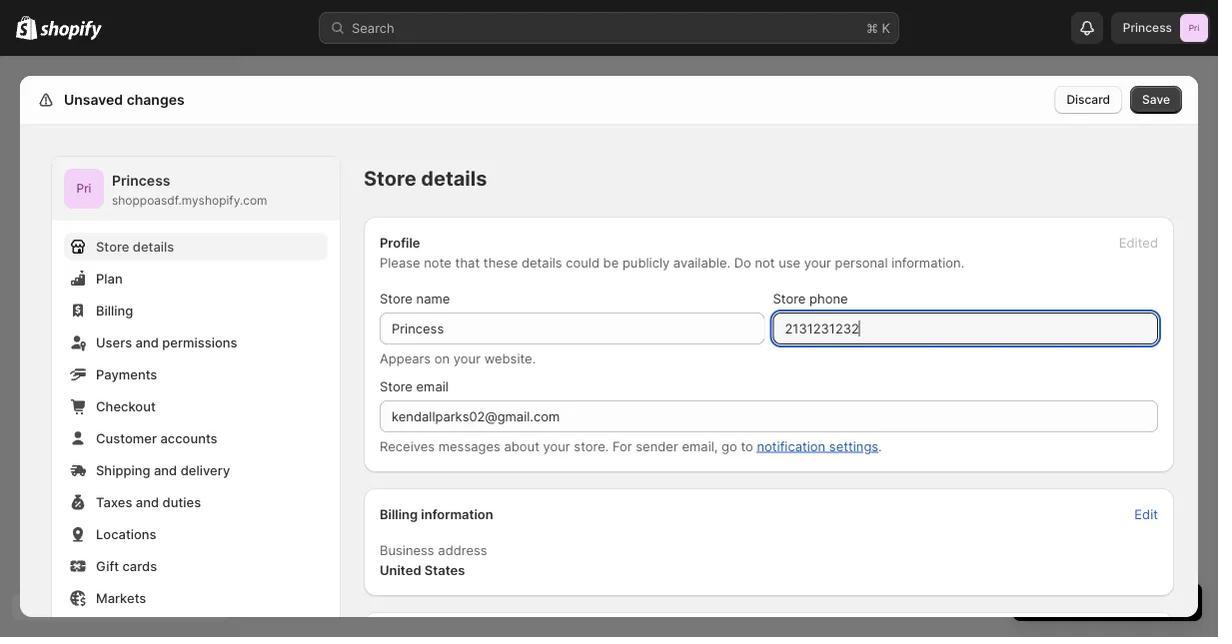 Task type: locate. For each thing, give the bounding box(es) containing it.
princess up save
[[1123, 20, 1173, 35]]

0 vertical spatial princess image
[[1181, 14, 1209, 42]]

1 vertical spatial your
[[454, 351, 481, 366]]

store down please
[[380, 291, 413, 306]]

go
[[722, 439, 737, 454]]

gift cards
[[96, 559, 157, 574]]

edit
[[1135, 507, 1159, 522]]

messages
[[439, 439, 501, 454]]

0 horizontal spatial details
[[133, 239, 174, 254]]

0 horizontal spatial your
[[454, 351, 481, 366]]

0 vertical spatial and
[[136, 335, 159, 350]]

your right use
[[804, 255, 832, 270]]

Store phone text field
[[773, 313, 1159, 345]]

business address united states
[[380, 543, 487, 578]]

discard button
[[1055, 86, 1123, 114]]

appears on your website.
[[380, 351, 536, 366]]

dialog
[[1207, 76, 1219, 618]]

details
[[421, 166, 487, 191], [133, 239, 174, 254], [522, 255, 562, 270]]

store
[[364, 166, 416, 191], [96, 239, 129, 254], [380, 291, 413, 306], [773, 291, 806, 306], [380, 379, 413, 394]]

.
[[879, 439, 882, 454]]

receives messages about your store. for sender email, go to notification settings .
[[380, 439, 882, 454]]

shipping and delivery link
[[64, 457, 328, 485]]

your
[[804, 255, 832, 270], [454, 351, 481, 366], [543, 439, 570, 454]]

⌘
[[867, 20, 879, 35]]

pri button
[[64, 169, 104, 209]]

email,
[[682, 439, 718, 454]]

for
[[613, 439, 632, 454]]

your left store.
[[543, 439, 570, 454]]

details up "plan" link
[[133, 239, 174, 254]]

save button
[[1131, 86, 1183, 114]]

princess
[[1123, 20, 1173, 35], [112, 172, 170, 189]]

billing up business
[[380, 507, 418, 522]]

and right taxes
[[136, 495, 159, 510]]

billing for billing information
[[380, 507, 418, 522]]

1 vertical spatial details
[[133, 239, 174, 254]]

2 horizontal spatial details
[[522, 255, 562, 270]]

shopify image
[[40, 20, 102, 40]]

princess image up save button
[[1181, 14, 1209, 42]]

use
[[779, 255, 801, 270]]

details inside store details link
[[133, 239, 174, 254]]

store up plan
[[96, 239, 129, 254]]

0 horizontal spatial princess
[[112, 172, 170, 189]]

states
[[425, 563, 465, 578]]

discard
[[1067, 92, 1111, 107]]

and inside taxes and duties link
[[136, 495, 159, 510]]

profile
[[380, 235, 420, 250]]

and inside users and permissions link
[[136, 335, 159, 350]]

princess image
[[1181, 14, 1209, 42], [64, 169, 104, 209]]

1 vertical spatial billing
[[380, 507, 418, 522]]

publicly
[[623, 255, 670, 270]]

princess inside princess shoppoasdf.myshopify.com
[[112, 172, 170, 189]]

and right users
[[136, 335, 159, 350]]

1 vertical spatial and
[[154, 463, 177, 478]]

taxes and duties link
[[64, 489, 328, 517]]

please note that these details could be publicly available. do not use your personal information.
[[380, 255, 965, 270]]

store details
[[364, 166, 487, 191], [96, 239, 174, 254]]

store up profile
[[364, 166, 416, 191]]

details left could
[[522, 255, 562, 270]]

and
[[136, 335, 159, 350], [154, 463, 177, 478], [136, 495, 159, 510]]

0 vertical spatial billing
[[96, 303, 133, 318]]

2 vertical spatial and
[[136, 495, 159, 510]]

store details up plan
[[96, 239, 174, 254]]

billing link
[[64, 297, 328, 325]]

1 horizontal spatial billing
[[380, 507, 418, 522]]

0 vertical spatial store details
[[364, 166, 487, 191]]

1 vertical spatial princess image
[[64, 169, 104, 209]]

website.
[[484, 351, 536, 366]]

and for users
[[136, 335, 159, 350]]

shipping and delivery
[[96, 463, 230, 478]]

payments
[[96, 367, 157, 382]]

available.
[[674, 255, 731, 270]]

princess image down settings
[[64, 169, 104, 209]]

edit button
[[1123, 501, 1171, 529]]

0 vertical spatial details
[[421, 166, 487, 191]]

store down appears
[[380, 379, 413, 394]]

1 horizontal spatial your
[[543, 439, 570, 454]]

settings
[[830, 439, 879, 454]]

store email
[[380, 379, 449, 394]]

billing for billing
[[96, 303, 133, 318]]

billing
[[96, 303, 133, 318], [380, 507, 418, 522]]

unsaved changes
[[64, 91, 185, 108]]

could
[[566, 255, 600, 270]]

plan
[[96, 271, 123, 286]]

shop settings menu element
[[52, 157, 340, 638]]

details up that
[[421, 166, 487, 191]]

and for taxes
[[136, 495, 159, 510]]

about
[[504, 439, 540, 454]]

store details link
[[64, 233, 328, 261]]

store inside shop settings menu element
[[96, 239, 129, 254]]

0 horizontal spatial store details
[[96, 239, 174, 254]]

please
[[380, 255, 420, 270]]

your right on
[[454, 351, 481, 366]]

appears
[[380, 351, 431, 366]]

note
[[424, 255, 452, 270]]

princess for princess
[[1123, 20, 1173, 35]]

0 horizontal spatial princess image
[[64, 169, 104, 209]]

store details up profile
[[364, 166, 487, 191]]

payments link
[[64, 361, 328, 389]]

accounts
[[160, 431, 217, 446]]

united
[[380, 563, 421, 578]]

and down customer accounts
[[154, 463, 177, 478]]

store phone
[[773, 291, 848, 306]]

search
[[352, 20, 395, 35]]

0 vertical spatial princess
[[1123, 20, 1173, 35]]

1 vertical spatial store details
[[96, 239, 174, 254]]

locations link
[[64, 521, 328, 549]]

cards
[[122, 559, 157, 574]]

checkout link
[[64, 393, 328, 421]]

princess up shoppoasdf.myshopify.com
[[112, 172, 170, 189]]

save
[[1143, 92, 1171, 107]]

1 vertical spatial princess
[[112, 172, 170, 189]]

personal
[[835, 255, 888, 270]]

gift cards link
[[64, 553, 328, 581]]

unsaved
[[64, 91, 123, 108]]

store down use
[[773, 291, 806, 306]]

billing information
[[380, 507, 493, 522]]

billing up users
[[96, 303, 133, 318]]

2 vertical spatial details
[[522, 255, 562, 270]]

permissions
[[162, 335, 237, 350]]

taxes and duties
[[96, 495, 201, 510]]

users and permissions
[[96, 335, 237, 350]]

0 horizontal spatial billing
[[96, 303, 133, 318]]

business
[[380, 543, 434, 558]]

and inside shipping and delivery 'link'
[[154, 463, 177, 478]]

1 horizontal spatial princess
[[1123, 20, 1173, 35]]

0 vertical spatial your
[[804, 255, 832, 270]]

duties
[[162, 495, 201, 510]]

billing inside shop settings menu element
[[96, 303, 133, 318]]



Task type: describe. For each thing, give the bounding box(es) containing it.
be
[[603, 255, 619, 270]]

name
[[416, 291, 450, 306]]

plan link
[[64, 265, 328, 293]]

1 horizontal spatial store details
[[364, 166, 487, 191]]

Store email text field
[[380, 401, 1159, 433]]

store for store email text field
[[380, 379, 413, 394]]

that
[[455, 255, 480, 270]]

not
[[755, 255, 775, 270]]

receives
[[380, 439, 435, 454]]

on
[[435, 351, 450, 366]]

sender
[[636, 439, 679, 454]]

princess for princess shoppoasdf.myshopify.com
[[112, 172, 170, 189]]

do
[[734, 255, 752, 270]]

store.
[[574, 439, 609, 454]]

settings dialog
[[20, 76, 1199, 638]]

2 vertical spatial your
[[543, 439, 570, 454]]

address
[[438, 543, 487, 558]]

phone
[[810, 291, 848, 306]]

customer
[[96, 431, 157, 446]]

delivery
[[181, 463, 230, 478]]

Store name text field
[[380, 313, 765, 345]]

k
[[882, 20, 891, 35]]

⌘ k
[[867, 20, 891, 35]]

customer accounts link
[[64, 425, 328, 453]]

markets link
[[64, 585, 328, 613]]

customer accounts
[[96, 431, 217, 446]]

2 horizontal spatial your
[[804, 255, 832, 270]]

store for store phone text field
[[773, 291, 806, 306]]

changes
[[127, 91, 185, 108]]

email
[[416, 379, 449, 394]]

notification
[[757, 439, 826, 454]]

and for shipping
[[154, 463, 177, 478]]

1 horizontal spatial details
[[421, 166, 487, 191]]

notification settings link
[[757, 439, 879, 454]]

markets
[[96, 591, 146, 606]]

shoppoasdf.myshopify.com
[[112, 193, 267, 208]]

store details inside shop settings menu element
[[96, 239, 174, 254]]

shopify image
[[16, 16, 37, 40]]

these
[[484, 255, 518, 270]]

information
[[421, 507, 493, 522]]

users
[[96, 335, 132, 350]]

checkout
[[96, 399, 156, 414]]

gift
[[96, 559, 119, 574]]

taxes
[[96, 495, 132, 510]]

locations
[[96, 527, 157, 542]]

settings
[[60, 91, 117, 108]]

1 horizontal spatial princess image
[[1181, 14, 1209, 42]]

users and permissions link
[[64, 329, 328, 357]]

information.
[[892, 255, 965, 270]]

store for store name text box
[[380, 291, 413, 306]]

store name
[[380, 291, 450, 306]]

princess shoppoasdf.myshopify.com
[[112, 172, 267, 208]]

shipping
[[96, 463, 150, 478]]

princess image inside shop settings menu element
[[64, 169, 104, 209]]

to
[[741, 439, 754, 454]]



Task type: vqa. For each thing, say whether or not it's contained in the screenshot.
the left your
yes



